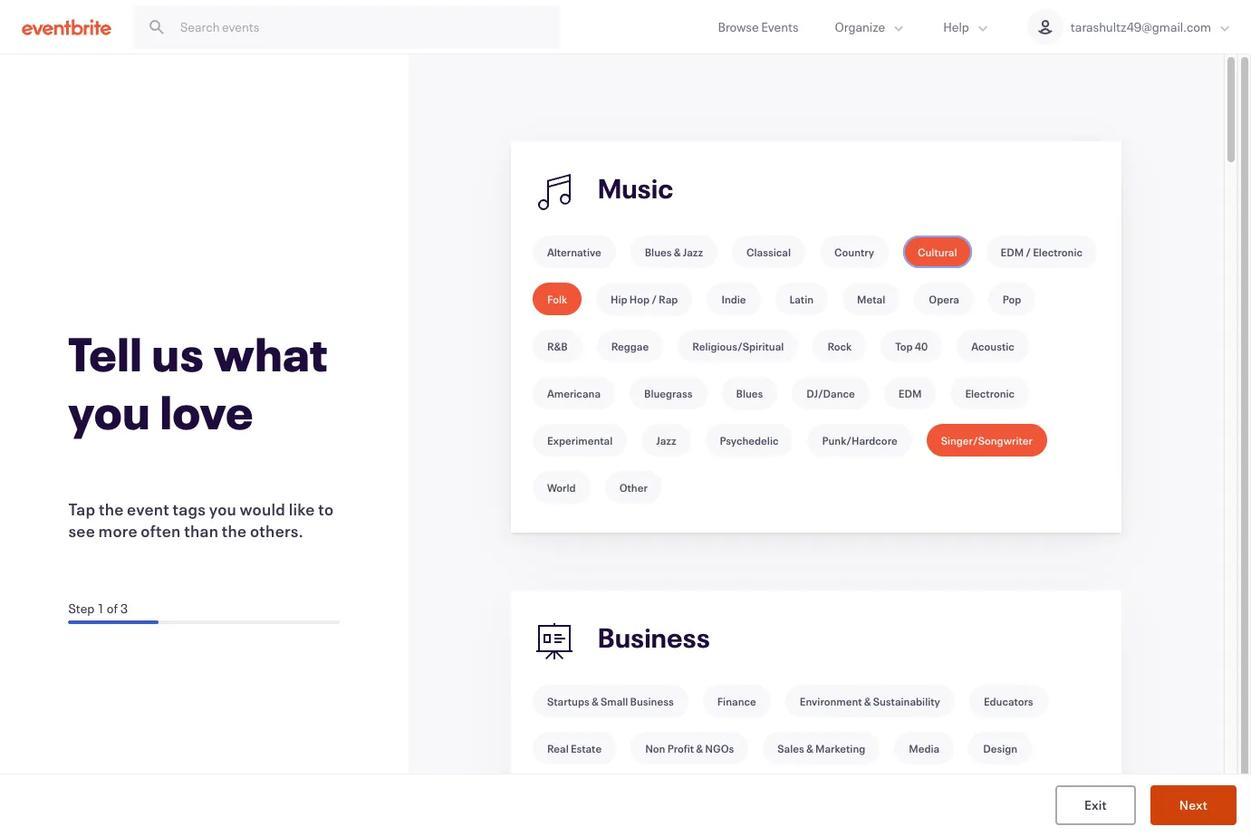 Task type: vqa. For each thing, say whether or not it's contained in the screenshot.
'Jazz' within the Jazz button
no



Task type: locate. For each thing, give the bounding box(es) containing it.
punk/hardcore button
[[808, 424, 912, 457]]

0 horizontal spatial you
[[68, 380, 151, 442]]

& right environment
[[864, 694, 871, 708]]

you right the tags
[[209, 498, 237, 520]]

edm for edm / electronic
[[1001, 245, 1024, 259]]

0 vertical spatial /
[[1026, 245, 1031, 259]]

tap
[[68, 498, 95, 520]]

1 horizontal spatial electronic
[[1033, 245, 1083, 259]]

& inside button
[[806, 741, 813, 756]]

organize link
[[817, 0, 925, 53]]

1 horizontal spatial blues
[[736, 386, 763, 400]]

step 1 of 3
[[68, 600, 128, 617]]

cultural
[[918, 245, 957, 259]]

1 vertical spatial blues
[[736, 386, 763, 400]]

blues inside button
[[736, 386, 763, 400]]

the
[[99, 498, 124, 520], [222, 520, 247, 542]]

0 vertical spatial blues
[[645, 245, 672, 259]]

edm down top 40 button
[[899, 386, 922, 400]]

psychedelic
[[720, 433, 779, 448]]

than
[[184, 520, 219, 542]]

classical
[[746, 245, 791, 259]]

edm for edm
[[899, 386, 922, 400]]

small
[[601, 694, 628, 708]]

startups & small business button
[[533, 685, 688, 718]]

electronic down acoustic
[[965, 386, 1015, 400]]

edm inside button
[[899, 386, 922, 400]]

0 vertical spatial you
[[68, 380, 151, 442]]

electronic inside edm / electronic button
[[1033, 245, 1083, 259]]

country button
[[820, 236, 889, 268]]

business
[[598, 620, 710, 655], [630, 694, 674, 708]]

browse events link
[[700, 0, 817, 53]]

non profit & ngos
[[645, 741, 734, 756]]

blues
[[645, 245, 672, 259], [736, 386, 763, 400]]

events
[[761, 18, 799, 35]]

environment
[[800, 694, 862, 708]]

dj/dance
[[807, 386, 855, 400]]

& up rap
[[674, 245, 681, 259]]

0 vertical spatial business
[[598, 620, 710, 655]]

1 horizontal spatial jazz
[[683, 245, 703, 259]]

/ up pop button
[[1026, 245, 1031, 259]]

psychedelic button
[[705, 424, 793, 457]]

0 horizontal spatial jazz
[[656, 433, 676, 448]]

rock
[[827, 339, 852, 353]]

1 vertical spatial you
[[209, 498, 237, 520]]

of
[[107, 600, 118, 617]]

electronic up pop button
[[1033, 245, 1083, 259]]

sales
[[777, 741, 804, 756]]

top
[[895, 339, 913, 353]]

0 horizontal spatial blues
[[645, 245, 672, 259]]

& left small
[[591, 694, 599, 708]]

alternative button
[[533, 236, 616, 268]]

& inside 'button'
[[864, 694, 871, 708]]

hip hop / rap
[[611, 292, 678, 306]]

1 horizontal spatial /
[[1026, 245, 1031, 259]]

cultural button
[[903, 236, 972, 268]]

organize
[[835, 18, 885, 35]]

acoustic
[[971, 339, 1014, 353]]

design
[[983, 741, 1017, 756]]

& right sales
[[806, 741, 813, 756]]

edm inside button
[[1001, 245, 1024, 259]]

/ left rap
[[652, 292, 657, 306]]

punk/hardcore
[[822, 433, 897, 448]]

startups
[[547, 694, 590, 708]]

more
[[98, 520, 138, 542]]

electronic
[[1033, 245, 1083, 259], [965, 386, 1015, 400]]

business up small
[[598, 620, 710, 655]]

you
[[68, 380, 151, 442], [209, 498, 237, 520]]

estate
[[571, 741, 602, 756]]

1 horizontal spatial the
[[222, 520, 247, 542]]

marketing
[[815, 741, 865, 756]]

jazz button
[[642, 424, 691, 457]]

1 vertical spatial /
[[652, 292, 657, 306]]

0 horizontal spatial electronic
[[965, 386, 1015, 400]]

0 vertical spatial electronic
[[1033, 245, 1083, 259]]

experimental
[[547, 433, 613, 448]]

world button
[[533, 471, 590, 504]]

blues up psychedelic
[[736, 386, 763, 400]]

0 vertical spatial edm
[[1001, 245, 1024, 259]]

blues & jazz
[[645, 245, 703, 259]]

1 vertical spatial electronic
[[965, 386, 1015, 400]]

1 horizontal spatial edm
[[1001, 245, 1024, 259]]

you left us
[[68, 380, 151, 442]]

0 horizontal spatial edm
[[899, 386, 922, 400]]

exit
[[1084, 796, 1107, 813]]

environment & sustainability button
[[785, 685, 955, 718]]

the right tap
[[99, 498, 124, 520]]

blues button
[[722, 377, 778, 409]]

music
[[598, 171, 674, 206]]

progressbar progress bar
[[68, 621, 340, 624]]

& for blues
[[674, 245, 681, 259]]

1 vertical spatial edm
[[899, 386, 922, 400]]

0 horizontal spatial the
[[99, 498, 124, 520]]

1 vertical spatial business
[[630, 694, 674, 708]]

business right small
[[630, 694, 674, 708]]

& right profit
[[696, 741, 703, 756]]

& for environment
[[864, 694, 871, 708]]

reggae
[[611, 339, 649, 353]]

eventbrite image
[[22, 18, 111, 36]]

tell us what you love
[[68, 323, 328, 442]]

top 40
[[895, 339, 928, 353]]

blues for blues
[[736, 386, 763, 400]]

progressbar image
[[68, 621, 159, 624]]

real estate
[[547, 741, 602, 756]]

1 vertical spatial jazz
[[656, 433, 676, 448]]

/
[[1026, 245, 1031, 259], [652, 292, 657, 306]]

media
[[909, 741, 940, 756]]

tarashultz49@gmail.com link
[[1009, 0, 1251, 53]]

rap
[[659, 292, 678, 306]]

blues inside button
[[645, 245, 672, 259]]

edm up pop button
[[1001, 245, 1024, 259]]

tell
[[68, 323, 143, 384]]

you inside the tap the event tags you would like to see more often than the others.
[[209, 498, 237, 520]]

blues up rap
[[645, 245, 672, 259]]

often
[[141, 520, 181, 542]]

r&b button
[[533, 330, 582, 362]]

alternative
[[547, 245, 601, 259]]

indie
[[721, 292, 746, 306]]

1
[[97, 600, 104, 617]]

you inside tell us what you love
[[68, 380, 151, 442]]

jazz
[[683, 245, 703, 259], [656, 433, 676, 448]]

& for startups
[[591, 694, 599, 708]]

r&b
[[547, 339, 568, 353]]

the right than
[[222, 520, 247, 542]]

non
[[645, 741, 665, 756]]

0 vertical spatial jazz
[[683, 245, 703, 259]]

step
[[68, 600, 95, 617]]

0 horizontal spatial /
[[652, 292, 657, 306]]

edm / electronic
[[1001, 245, 1083, 259]]

1 horizontal spatial you
[[209, 498, 237, 520]]

3
[[120, 600, 128, 617]]

tags
[[173, 498, 206, 520]]



Task type: describe. For each thing, give the bounding box(es) containing it.
experimental button
[[533, 424, 627, 457]]

environment & sustainability
[[800, 694, 940, 708]]

other
[[619, 480, 648, 495]]

opera button
[[914, 283, 974, 315]]

americana button
[[533, 377, 615, 409]]

acoustic button
[[957, 330, 1029, 362]]

profit
[[667, 741, 694, 756]]

religious/spiritual
[[692, 339, 784, 353]]

sales & marketing
[[777, 741, 865, 756]]

blues & jazz button
[[630, 236, 718, 268]]

love
[[160, 380, 254, 442]]

singer/songwriter
[[941, 433, 1033, 448]]

non profit & ngos button
[[631, 732, 748, 765]]

others.
[[250, 520, 304, 542]]

real
[[547, 741, 569, 756]]

browse
[[718, 18, 759, 35]]

startups & small business
[[547, 694, 674, 708]]

sales & marketing button
[[763, 732, 880, 765]]

latin
[[790, 292, 814, 306]]

metal
[[857, 292, 885, 306]]

tarashultz49@gmail.com
[[1071, 18, 1211, 35]]

to
[[318, 498, 334, 520]]

pop
[[1003, 292, 1021, 306]]

next
[[1179, 796, 1208, 813]]

would
[[240, 498, 286, 520]]

bluegrass button
[[630, 377, 707, 409]]

singer/songwriter button
[[926, 424, 1047, 457]]

tap the event tags you would like to see more often than the others.
[[68, 498, 334, 542]]

sustainability
[[873, 694, 940, 708]]

hip
[[611, 292, 627, 306]]

americana
[[547, 386, 601, 400]]

finance button
[[703, 685, 771, 718]]

top 40 button
[[881, 330, 942, 362]]

religious/spiritual button
[[678, 330, 798, 362]]

folk button
[[533, 283, 582, 315]]

educators
[[984, 694, 1033, 708]]

latin button
[[775, 283, 828, 315]]

folk
[[547, 292, 567, 306]]

business inside button
[[630, 694, 674, 708]]

exit button
[[1055, 785, 1136, 825]]

like
[[289, 498, 315, 520]]

media button
[[894, 732, 954, 765]]

design button
[[969, 732, 1032, 765]]

event
[[127, 498, 169, 520]]

indie button
[[707, 283, 761, 315]]

world
[[547, 480, 576, 495]]

electronic inside button
[[965, 386, 1015, 400]]

next button
[[1150, 785, 1237, 825]]

ngos
[[705, 741, 734, 756]]

dj/dance button
[[792, 377, 870, 409]]

educators button
[[969, 685, 1048, 718]]

metal button
[[843, 283, 900, 315]]

pop button
[[988, 283, 1036, 315]]

classical button
[[732, 236, 805, 268]]

/ inside "button"
[[652, 292, 657, 306]]

blues for blues & jazz
[[645, 245, 672, 259]]

/ inside button
[[1026, 245, 1031, 259]]

us
[[152, 323, 204, 384]]

other button
[[605, 471, 662, 504]]

real estate button
[[533, 732, 616, 765]]

electronic button
[[951, 377, 1029, 409]]

rock button
[[813, 330, 866, 362]]

& for sales
[[806, 741, 813, 756]]

country
[[834, 245, 874, 259]]

what
[[214, 323, 328, 384]]

hip hop / rap button
[[596, 283, 693, 315]]

help link
[[925, 0, 1009, 53]]

edm button
[[884, 377, 936, 409]]

40
[[915, 339, 928, 353]]

opera
[[929, 292, 959, 306]]

hop
[[629, 292, 650, 306]]

bluegrass
[[644, 386, 693, 400]]



